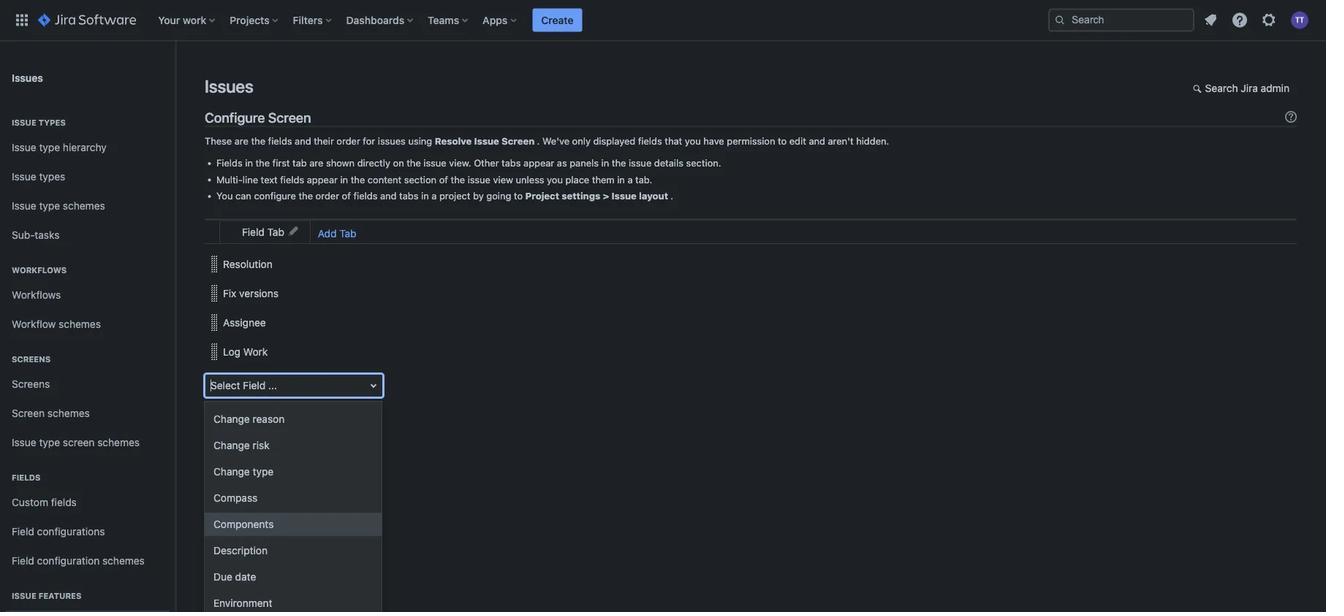 Task type: describe. For each thing, give the bounding box(es) containing it.
sidebar navigation image
[[159, 59, 192, 88]]

teams button
[[424, 8, 474, 32]]

0 horizontal spatial issues
[[12, 71, 43, 84]]

1 horizontal spatial tabs
[[502, 157, 521, 168]]

issue for issue type screen schemes
[[12, 437, 36, 449]]

issue inside fields in the first tab are shown directly on the issue view. other tabs appear as panels in the issue details section. multi-line text fields appear in the content section of the issue view unless you place them in a tab. you can configure the order of fields and tabs in a project by going to project settings > issue layout .
[[612, 190, 637, 201]]

view
[[493, 174, 513, 185]]

these
[[205, 135, 232, 146]]

select
[[205, 402, 231, 412]]

section.
[[686, 157, 721, 168]]

their
[[314, 135, 334, 146]]

are inside fields in the first tab are shown directly on the issue view. other tabs appear as panels in the issue details section. multi-line text fields appear in the content section of the issue view unless you place them in a tab. you can configure the order of fields and tabs in a project by going to project settings > issue layout .
[[310, 157, 324, 168]]

custom
[[12, 497, 48, 509]]

tab for add tab
[[340, 227, 357, 240]]

issue types
[[12, 171, 65, 183]]

the down configure screen
[[251, 135, 265, 146]]

to left the edit
[[778, 135, 787, 146]]

create button
[[533, 8, 582, 32]]

log work
[[223, 346, 268, 358]]

fields in the first tab are shown directly on the issue view. other tabs appear as panels in the issue details section. multi-line text fields appear in the content section of the issue view unless you place them in a tab. you can configure the order of fields and tabs in a project by going to project settings > issue layout .
[[216, 157, 721, 201]]

1 horizontal spatial appear
[[524, 157, 555, 168]]

projects
[[230, 14, 270, 26]]

teams
[[428, 14, 459, 26]]

environment link
[[205, 592, 382, 613]]

type for screen
[[39, 437, 60, 449]]

issue types
[[12, 118, 66, 128]]

primary element
[[9, 0, 1049, 41]]

by
[[473, 190, 484, 201]]

it
[[290, 402, 295, 412]]

resolve
[[435, 135, 472, 146]]

resolution
[[223, 259, 273, 271]]

change for change risk
[[214, 440, 250, 452]]

types
[[39, 118, 66, 128]]

screen.
[[324, 402, 355, 412]]

we've
[[543, 135, 570, 146]]

Select Field ... text field
[[205, 374, 383, 398]]

field for field configurations
[[12, 526, 34, 538]]

as
[[557, 157, 567, 168]]

fields group
[[6, 458, 170, 581]]

aren't
[[828, 135, 854, 146]]

1 horizontal spatial issue
[[468, 174, 491, 185]]

the up them
[[612, 157, 626, 168]]

workflow schemes link
[[6, 310, 170, 339]]

in down the shown at the top
[[340, 174, 348, 185]]

0 vertical spatial are
[[235, 135, 249, 146]]

screens for screens group
[[12, 355, 51, 365]]

you inside fields in the first tab are shown directly on the issue view. other tabs appear as panels in the issue details section. multi-line text fields appear in the content section of the issue view unless you place them in a tab. you can configure the order of fields and tabs in a project by going to project settings > issue layout .
[[547, 174, 563, 185]]

1 vertical spatial of
[[342, 190, 351, 201]]

select a field to add it to the screen.
[[205, 402, 355, 412]]

help image
[[1231, 11, 1249, 29]]

change risk
[[214, 440, 270, 452]]

. inside fields in the first tab are shown directly on the issue view. other tabs appear as panels in the issue details section. multi-line text fields appear in the content section of the issue view unless you place them in a tab. you can configure the order of fields and tabs in a project by going to project settings > issue layout .
[[671, 190, 674, 201]]

components link
[[205, 513, 382, 537]]

issue for issue features
[[12, 592, 36, 601]]

the right on
[[407, 157, 421, 168]]

schemes inside fields group
[[102, 555, 145, 568]]

change risk link
[[205, 434, 382, 458]]

assignee
[[223, 317, 266, 329]]

reason
[[253, 414, 285, 426]]

compass
[[214, 493, 258, 505]]

screens link
[[6, 370, 170, 399]]

line
[[243, 174, 258, 185]]

apps button
[[478, 8, 522, 32]]

in down section
[[421, 190, 429, 201]]

for
[[363, 135, 375, 146]]

configuration
[[37, 555, 100, 568]]

fields up first
[[268, 135, 292, 146]]

schemes inside workflows group
[[59, 319, 101, 331]]

screen schemes
[[12, 408, 90, 420]]

add tab
[[318, 227, 357, 240]]

your work
[[158, 14, 206, 26]]

schemes inside 'issue types' group
[[63, 200, 105, 212]]

due date link
[[205, 566, 382, 589]]

change reason link
[[205, 408, 382, 431]]

issue type schemes link
[[6, 192, 170, 221]]

the up text
[[256, 157, 270, 168]]

0 vertical spatial order
[[337, 135, 360, 146]]

place
[[566, 174, 590, 185]]

only
[[572, 135, 591, 146]]

the right the configure
[[299, 190, 313, 201]]

appswitcher icon image
[[13, 11, 31, 29]]

change for change reason
[[214, 414, 250, 426]]

0 vertical spatial .
[[537, 135, 540, 146]]

field tab link
[[219, 221, 311, 243]]

custom fields link
[[6, 489, 170, 518]]

to inside fields in the first tab are shown directly on the issue view. other tabs appear as panels in the issue details section. multi-line text fields appear in the content section of the issue view unless you place them in a tab. you can configure the order of fields and tabs in a project by going to project settings > issue layout .
[[514, 190, 523, 201]]

screens for screens 'link'
[[12, 379, 50, 391]]

fix versions
[[223, 288, 279, 300]]

section
[[404, 174, 437, 185]]

issue for issue types
[[12, 118, 36, 128]]

fix
[[223, 288, 236, 300]]

hidden.
[[856, 135, 890, 146]]

search jira admin
[[1206, 82, 1290, 94]]

that
[[665, 135, 682, 146]]

fields for fields in the first tab are shown directly on the issue view. other tabs appear as panels in the issue details section. multi-line text fields appear in the content section of the issue view unless you place them in a tab. you can configure the order of fields and tabs in a project by going to project settings > issue layout .
[[216, 157, 243, 168]]

1 vertical spatial screen
[[502, 135, 535, 146]]

screen schemes link
[[6, 399, 170, 429]]

description link
[[205, 540, 382, 563]]

apps
[[483, 14, 508, 26]]

field configurations
[[12, 526, 105, 538]]

small image inside search jira admin link
[[1193, 83, 1205, 94]]

the down view.
[[451, 174, 465, 185]]

type for hierarchy
[[39, 142, 60, 154]]

workflows for workflows link at the left of the page
[[12, 289, 61, 301]]

change for change type
[[214, 466, 250, 478]]

0 horizontal spatial tabs
[[399, 190, 419, 201]]

issue type schemes
[[12, 200, 105, 212]]

2 vertical spatial a
[[233, 402, 238, 412]]

work
[[243, 346, 268, 358]]

them
[[592, 174, 615, 185]]

types
[[39, 171, 65, 183]]

edit
[[790, 135, 807, 146]]

search jira admin link
[[1186, 78, 1297, 101]]

change type link
[[205, 461, 382, 484]]

components
[[214, 519, 274, 531]]

compass link
[[205, 487, 382, 510]]

in up line
[[245, 157, 253, 168]]

field
[[241, 402, 259, 412]]

settings image
[[1261, 11, 1278, 29]]

fields for fields
[[12, 474, 41, 483]]

schemes up issue type screen schemes
[[47, 408, 90, 420]]

1 horizontal spatial a
[[432, 190, 437, 201]]

field configuration schemes link
[[6, 547, 170, 576]]

order inside fields in the first tab are shown directly on the issue view. other tabs appear as panels in the issue details section. multi-line text fields appear in the content section of the issue view unless you place them in a tab. you can configure the order of fields and tabs in a project by going to project settings > issue layout .
[[316, 190, 339, 201]]

going
[[487, 190, 511, 201]]

issue type screen schemes link
[[6, 429, 170, 458]]

dashboards
[[346, 14, 405, 26]]

configure
[[254, 190, 296, 201]]

issue type screen schemes
[[12, 437, 140, 449]]

0 vertical spatial of
[[439, 174, 448, 185]]



Task type: vqa. For each thing, say whether or not it's contained in the screenshot.
the topmost Is
no



Task type: locate. For each thing, give the bounding box(es) containing it.
fields inside group
[[12, 474, 41, 483]]

0 vertical spatial fields
[[216, 157, 243, 168]]

category link
[[205, 382, 382, 405]]

fields up multi-
[[216, 157, 243, 168]]

small image
[[1193, 83, 1205, 94], [287, 226, 299, 238]]

>
[[603, 190, 609, 201]]

to right "it"
[[298, 402, 306, 412]]

screens down the workflow
[[12, 355, 51, 365]]

change inside change risk link
[[214, 440, 250, 452]]

1 horizontal spatial and
[[380, 190, 397, 201]]

field tab
[[242, 226, 284, 238]]

the right "it"
[[308, 402, 322, 412]]

schemes down issue types link
[[63, 200, 105, 212]]

1 vertical spatial are
[[310, 157, 324, 168]]

issue types group
[[6, 102, 170, 254]]

view.
[[449, 157, 471, 168]]

due
[[214, 572, 232, 584]]

1 workflows from the top
[[12, 266, 67, 275]]

1 horizontal spatial of
[[439, 174, 448, 185]]

risk
[[253, 440, 270, 452]]

0 horizontal spatial screen
[[12, 408, 45, 420]]

field configuration schemes
[[12, 555, 145, 568]]

0 vertical spatial a
[[628, 174, 633, 185]]

issue up section
[[424, 157, 447, 168]]

first
[[273, 157, 290, 168]]

tab down the configure
[[267, 226, 284, 238]]

schemes down workflows link at the left of the page
[[59, 319, 101, 331]]

1 vertical spatial order
[[316, 190, 339, 201]]

1 horizontal spatial .
[[671, 190, 674, 201]]

settings
[[562, 190, 601, 201]]

a left the field
[[233, 402, 238, 412]]

your profile and settings image
[[1291, 11, 1309, 29]]

a
[[628, 174, 633, 185], [432, 190, 437, 201], [233, 402, 238, 412]]

schemes right "screen"
[[97, 437, 140, 449]]

tab for field tab
[[267, 226, 284, 238]]

small image left search
[[1193, 83, 1205, 94]]

change inside change type 'link'
[[214, 466, 250, 478]]

appear down the shown at the top
[[307, 174, 338, 185]]

workflows group
[[6, 250, 170, 344]]

tab
[[267, 226, 284, 238], [340, 227, 357, 240]]

0 horizontal spatial tab
[[267, 226, 284, 238]]

tasks
[[35, 229, 60, 241]]

1 horizontal spatial fields
[[216, 157, 243, 168]]

using
[[408, 135, 432, 146]]

fields down content
[[354, 190, 378, 201]]

issue for issue type schemes
[[12, 200, 36, 212]]

1 horizontal spatial screen
[[268, 110, 311, 126]]

1 horizontal spatial issues
[[205, 76, 254, 97]]

fields down tab
[[280, 174, 304, 185]]

2 screens from the top
[[12, 379, 50, 391]]

workflows down the sub-tasks on the top left
[[12, 266, 67, 275]]

screen
[[63, 437, 95, 449]]

type down risk
[[253, 466, 274, 478]]

tabs up view
[[502, 157, 521, 168]]

screen inside group
[[12, 408, 45, 420]]

1 vertical spatial appear
[[307, 174, 338, 185]]

a left tab.
[[628, 174, 633, 185]]

project
[[439, 190, 471, 201]]

the down directly
[[351, 174, 365, 185]]

1 vertical spatial workflows
[[12, 289, 61, 301]]

0 vertical spatial small image
[[1193, 83, 1205, 94]]

0 vertical spatial you
[[685, 135, 701, 146]]

1 screens from the top
[[12, 355, 51, 365]]

0 horizontal spatial .
[[537, 135, 540, 146]]

0 horizontal spatial are
[[235, 135, 249, 146]]

search image
[[1055, 14, 1066, 26]]

issues
[[12, 71, 43, 84], [205, 76, 254, 97]]

environment
[[214, 598, 273, 610]]

0 vertical spatial appear
[[524, 157, 555, 168]]

fields inside group
[[51, 497, 77, 509]]

issue features
[[12, 592, 82, 601]]

field up resolution
[[242, 226, 265, 238]]

to right going
[[514, 190, 523, 201]]

issues up configure
[[205, 76, 254, 97]]

fields left that
[[638, 135, 662, 146]]

to up 'reason'
[[261, 402, 269, 412]]

0 horizontal spatial you
[[547, 174, 563, 185]]

0 vertical spatial tabs
[[502, 157, 521, 168]]

workflows link
[[6, 281, 170, 310]]

jira
[[1241, 82, 1258, 94]]

type for schemes
[[39, 200, 60, 212]]

1 vertical spatial change
[[214, 440, 250, 452]]

projects button
[[225, 8, 284, 32]]

0 vertical spatial field
[[242, 226, 265, 238]]

appear
[[524, 157, 555, 168], [307, 174, 338, 185]]

order
[[337, 135, 360, 146], [316, 190, 339, 201]]

of down the shown at the top
[[342, 190, 351, 201]]

1 horizontal spatial small image
[[1193, 83, 1205, 94]]

1 horizontal spatial tab
[[340, 227, 357, 240]]

to
[[778, 135, 787, 146], [514, 190, 523, 201], [261, 402, 269, 412], [298, 402, 306, 412]]

hierarchy
[[63, 142, 107, 154]]

screen up first
[[268, 110, 311, 126]]

notifications image
[[1202, 11, 1220, 29]]

due date
[[214, 572, 256, 584]]

in right them
[[617, 174, 625, 185]]

details
[[654, 157, 684, 168]]

other
[[474, 157, 499, 168]]

project
[[526, 190, 559, 201]]

0 horizontal spatial of
[[342, 190, 351, 201]]

fields up "custom"
[[12, 474, 41, 483]]

1 vertical spatial screens
[[12, 379, 50, 391]]

and right the edit
[[809, 135, 826, 146]]

screens group
[[6, 339, 170, 462]]

and
[[295, 135, 311, 146], [809, 135, 826, 146], [380, 190, 397, 201]]

issue up tab.
[[629, 157, 652, 168]]

tab right add on the left of the page
[[340, 227, 357, 240]]

1 vertical spatial fields
[[12, 474, 41, 483]]

1 vertical spatial .
[[671, 190, 674, 201]]

filters
[[293, 14, 323, 26]]

issue inside screens group
[[12, 437, 36, 449]]

tab
[[293, 157, 307, 168]]

type inside "issue type schemes" link
[[39, 200, 60, 212]]

0 vertical spatial workflows
[[12, 266, 67, 275]]

change inside "change reason" link
[[214, 414, 250, 426]]

small image inside field tab link
[[287, 226, 299, 238]]

2 vertical spatial change
[[214, 466, 250, 478]]

field
[[242, 226, 265, 238], [12, 526, 34, 538], [12, 555, 34, 568]]

order left for
[[337, 135, 360, 146]]

screens inside 'link'
[[12, 379, 50, 391]]

multi-
[[216, 174, 243, 185]]

create
[[541, 14, 574, 26]]

0 horizontal spatial appear
[[307, 174, 338, 185]]

are
[[235, 135, 249, 146], [310, 157, 324, 168]]

. right layout
[[671, 190, 674, 201]]

can
[[236, 190, 251, 201]]

and left their
[[295, 135, 311, 146]]

displayed
[[593, 135, 636, 146]]

workflows inside workflows link
[[12, 289, 61, 301]]

type inside 'issue type hierarchy' link
[[39, 142, 60, 154]]

0 horizontal spatial small image
[[287, 226, 299, 238]]

workflow
[[12, 319, 56, 331]]

add
[[272, 402, 287, 412]]

issue up by
[[468, 174, 491, 185]]

field configurations link
[[6, 518, 170, 547]]

0 horizontal spatial and
[[295, 135, 311, 146]]

1 vertical spatial field
[[12, 526, 34, 538]]

3 change from the top
[[214, 466, 250, 478]]

type inside issue type screen schemes link
[[39, 437, 60, 449]]

and inside fields in the first tab are shown directly on the issue view. other tabs appear as panels in the issue details section. multi-line text fields appear in the content section of the issue view unless you place them in a tab. you can configure the order of fields and tabs in a project by going to project settings > issue layout .
[[380, 190, 397, 201]]

dashboards button
[[342, 8, 419, 32]]

2 horizontal spatial a
[[628, 174, 633, 185]]

type up tasks
[[39, 200, 60, 212]]

layout
[[639, 190, 668, 201]]

2 change from the top
[[214, 440, 250, 452]]

sub-tasks
[[12, 229, 60, 241]]

0 vertical spatial screens
[[12, 355, 51, 365]]

jira software image
[[38, 11, 136, 29], [38, 11, 136, 29]]

you down as
[[547, 174, 563, 185]]

add
[[318, 227, 337, 240]]

unless
[[516, 174, 544, 185]]

a left project
[[432, 190, 437, 201]]

2 horizontal spatial screen
[[502, 135, 535, 146]]

banner
[[0, 0, 1327, 41]]

1 vertical spatial a
[[432, 190, 437, 201]]

field up the issue features
[[12, 555, 34, 568]]

1 horizontal spatial are
[[310, 157, 324, 168]]

1 vertical spatial you
[[547, 174, 563, 185]]

you
[[685, 135, 701, 146], [547, 174, 563, 185]]

are right tab
[[310, 157, 324, 168]]

change reason
[[214, 414, 285, 426]]

. left the we've
[[537, 135, 540, 146]]

2 vertical spatial field
[[12, 555, 34, 568]]

2 horizontal spatial and
[[809, 135, 826, 146]]

change
[[214, 414, 250, 426], [214, 440, 250, 452], [214, 466, 250, 478]]

field for field configuration schemes
[[12, 555, 34, 568]]

fields up field configurations
[[51, 497, 77, 509]]

field down "custom"
[[12, 526, 34, 538]]

fields inside fields in the first tab are shown directly on the issue view. other tabs appear as panels in the issue details section. multi-line text fields appear in the content section of the issue view unless you place them in a tab. you can configure the order of fields and tabs in a project by going to project settings > issue layout .
[[216, 157, 243, 168]]

have
[[704, 135, 725, 146]]

0 horizontal spatial issue
[[424, 157, 447, 168]]

change down select
[[214, 414, 250, 426]]

screens up screen schemes
[[12, 379, 50, 391]]

1 vertical spatial tabs
[[399, 190, 419, 201]]

panels
[[570, 157, 599, 168]]

issues up issue types
[[12, 71, 43, 84]]

workflows for workflows group
[[12, 266, 67, 275]]

your
[[158, 14, 180, 26]]

issue for issue types
[[12, 171, 36, 183]]

0 horizontal spatial a
[[233, 402, 238, 412]]

your work button
[[154, 8, 221, 32]]

Search field
[[1049, 8, 1195, 32]]

directly
[[357, 157, 390, 168]]

banner containing your work
[[0, 0, 1327, 41]]

1 horizontal spatial you
[[685, 135, 701, 146]]

2 workflows from the top
[[12, 289, 61, 301]]

add tab link
[[311, 223, 364, 244]]

permission
[[727, 135, 776, 146]]

you right that
[[685, 135, 701, 146]]

tabs down section
[[399, 190, 419, 201]]

change up change type
[[214, 440, 250, 452]]

1 vertical spatial small image
[[287, 226, 299, 238]]

issues
[[378, 135, 406, 146]]

small image right field tab
[[287, 226, 299, 238]]

order down the shown at the top
[[316, 190, 339, 201]]

screen up issue type screen schemes
[[12, 408, 45, 420]]

0 vertical spatial screen
[[268, 110, 311, 126]]

field for field tab
[[242, 226, 265, 238]]

1 change from the top
[[214, 414, 250, 426]]

and down content
[[380, 190, 397, 201]]

type left "screen"
[[39, 437, 60, 449]]

schemes down field configurations link
[[102, 555, 145, 568]]

2 horizontal spatial issue
[[629, 157, 652, 168]]

change up compass
[[214, 466, 250, 478]]

workflows up the workflow
[[12, 289, 61, 301]]

workflow schemes
[[12, 319, 101, 331]]

.
[[537, 135, 540, 146], [671, 190, 674, 201]]

versions
[[239, 288, 279, 300]]

type down types
[[39, 142, 60, 154]]

issue for issue type hierarchy
[[12, 142, 36, 154]]

of up project
[[439, 174, 448, 185]]

issue types link
[[6, 162, 170, 192]]

in up them
[[602, 157, 609, 168]]

you
[[216, 190, 233, 201]]

0 vertical spatial change
[[214, 414, 250, 426]]

are right these
[[235, 135, 249, 146]]

tabs
[[502, 157, 521, 168], [399, 190, 419, 201]]

2 vertical spatial screen
[[12, 408, 45, 420]]

issue type hierarchy
[[12, 142, 107, 154]]

0 horizontal spatial fields
[[12, 474, 41, 483]]

type inside change type 'link'
[[253, 466, 274, 478]]

tab.
[[636, 174, 653, 185]]

appear up unless
[[524, 157, 555, 168]]

screen left the we've
[[502, 135, 535, 146]]



